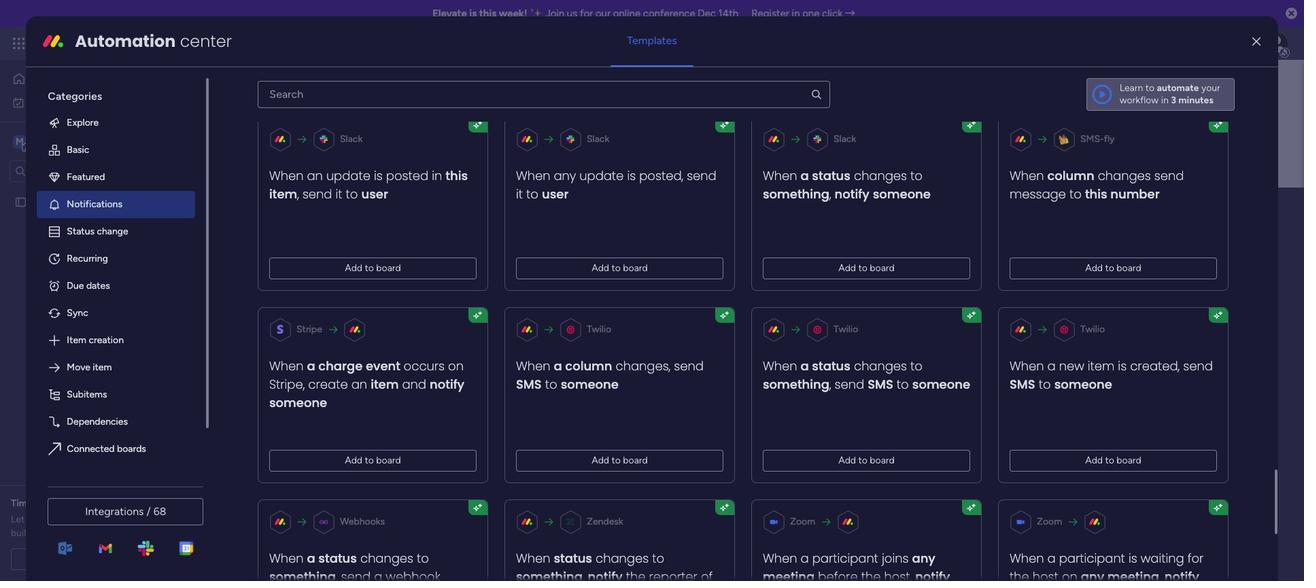 Task type: vqa. For each thing, say whether or not it's contained in the screenshot.
When inside the When a status changes to something , notify someone
yes



Task type: locate. For each thing, give the bounding box(es) containing it.
option down connected boards
[[37, 463, 195, 490]]

changes inside changes send message to
[[1098, 167, 1152, 184]]

my work
[[30, 96, 66, 108]]

1 horizontal spatial sms
[[868, 376, 894, 393]]

in left 3
[[1161, 94, 1169, 106]]

slack up when an update is posted in
[[340, 133, 363, 145]]

item inside item and notify someone
[[371, 376, 399, 393]]

1 horizontal spatial meeting
[[763, 568, 815, 582]]

home
[[31, 73, 57, 84]]

charge up create at the bottom of page
[[319, 358, 363, 375]]

option
[[0, 190, 173, 192], [37, 463, 195, 490]]

0 horizontal spatial sms
[[516, 376, 542, 393]]

1 vertical spatial main
[[339, 193, 392, 223]]

update left posted,
[[580, 167, 624, 184]]

dec
[[698, 7, 716, 20]]

2 it from the left
[[516, 186, 523, 203]]

1 something from the top
[[763, 186, 830, 203]]

add for ,
[[839, 262, 857, 274]]

an
[[307, 167, 323, 184], [352, 376, 368, 393], [50, 498, 60, 509]]

1 vertical spatial review
[[77, 514, 105, 526]]

schedule
[[44, 554, 84, 565]]

changes for when a status changes to something , notify someone
[[854, 167, 908, 184]]

when a status changes to something , send sms to someone
[[763, 358, 971, 393]]

when inside when a column changes, send sms to someone
[[516, 358, 551, 375]]

our left online
[[596, 7, 611, 20]]

1 vertical spatial on
[[1063, 568, 1078, 582]]

twilio up new
[[1081, 324, 1106, 335]]

1 horizontal spatial work
[[110, 35, 134, 51]]

a inside button
[[87, 554, 91, 565]]

for right the us
[[580, 7, 593, 20]]

3 minutes
[[1171, 94, 1214, 106]]

public board image
[[14, 196, 27, 208]]

move
[[67, 362, 90, 373]]

item inside this item
[[270, 186, 298, 203]]

status inside when a status changes to something , send sms to someone
[[813, 358, 851, 375]]

meeting down the what
[[94, 554, 129, 565]]

send inside when a status changes to something , send sms to someone
[[835, 376, 865, 393]]

test right public board icon
[[280, 338, 297, 350]]

a for when a column changes, send sms to someone
[[554, 358, 563, 375]]

None search field
[[258, 81, 830, 108]]

an up experts
[[50, 498, 60, 509]]

0 horizontal spatial user
[[362, 186, 389, 203]]

2 horizontal spatial an
[[352, 376, 368, 393]]

new
[[1060, 358, 1085, 375]]

, inside when a status changes to something , notify someone
[[830, 186, 832, 203]]

0 vertical spatial our
[[596, 7, 611, 20]]

0 horizontal spatial main
[[31, 135, 55, 148]]

1 vertical spatial any
[[913, 550, 936, 567]]

subitems
[[67, 389, 107, 400]]

board for when a new item is created, send sms to someone
[[1117, 455, 1142, 466]]

1 horizontal spatial main workspace
[[339, 193, 514, 223]]

0 horizontal spatial and
[[288, 307, 304, 318]]

2 sms from the left
[[868, 376, 894, 393]]

1 vertical spatial charge
[[93, 528, 122, 539]]

1 vertical spatial column
[[566, 358, 613, 375]]

status for when a status changes to something , send sms to someone
[[813, 358, 851, 375]]

✨
[[530, 7, 543, 20]]

1 horizontal spatial twilio
[[834, 324, 859, 335]]

0 horizontal spatial update
[[327, 167, 371, 184]]

zoom up when a participant joins
[[791, 516, 816, 528]]

when inside when a status changes to something , send sms to someone
[[763, 358, 798, 375]]

sms-
[[1081, 133, 1105, 145]]

a for schedule a meeting
[[87, 554, 91, 565]]

and up stripe
[[288, 307, 304, 318]]

0 horizontal spatial zoom
[[791, 516, 816, 528]]

to inside "when a new item is created, send sms to someone"
[[1039, 376, 1051, 393]]

0 vertical spatial an
[[307, 167, 323, 184]]

1 slack from the left
[[340, 133, 363, 145]]

add to board for and
[[345, 455, 401, 466]]

1 vertical spatial work
[[45, 96, 66, 108]]

1 horizontal spatial zoom
[[1037, 516, 1063, 528]]

add for and
[[345, 455, 363, 466]]

to inside when any update is posted, send it to
[[527, 186, 539, 203]]

join
[[545, 7, 565, 20]]

dependencies option
[[37, 409, 195, 436]]

Search in workspace field
[[29, 163, 114, 179]]

1 vertical spatial something
[[763, 376, 830, 393]]

when a status changes to something , notify someone
[[763, 167, 931, 203]]

change
[[97, 226, 128, 237]]

meeting down when a participant joins
[[763, 568, 815, 582]]

item inside option
[[93, 362, 112, 373]]

0 vertical spatial on
[[449, 358, 464, 375]]

a for when a participant joins
[[801, 550, 809, 567]]

board for to
[[623, 455, 648, 466]]

1 horizontal spatial column
[[1048, 167, 1095, 184]]

due dates
[[67, 280, 110, 292]]

work inside button
[[45, 96, 66, 108]]

2 zoom from the left
[[1037, 516, 1063, 528]]

to
[[1146, 82, 1155, 94], [911, 167, 923, 184], [346, 186, 358, 203], [527, 186, 539, 203], [1070, 186, 1082, 203], [365, 262, 374, 274], [612, 262, 621, 274], [859, 262, 868, 274], [1106, 262, 1115, 274], [911, 358, 923, 375], [546, 376, 558, 393], [897, 376, 909, 393], [1039, 376, 1051, 393], [365, 455, 374, 466], [612, 455, 621, 466], [859, 455, 868, 466], [1106, 455, 1115, 466], [417, 550, 429, 567], [653, 550, 665, 567]]

is inside when any update is posted, send it to
[[628, 167, 636, 184]]

2 vertical spatial for
[[1188, 550, 1204, 567]]

1 horizontal spatial boards
[[294, 274, 327, 287]]

week!
[[499, 7, 527, 20]]

0 horizontal spatial twilio
[[587, 324, 612, 335]]

0 vertical spatial main workspace
[[31, 135, 112, 148]]

1 horizontal spatial it
[[516, 186, 523, 203]]

0 vertical spatial charge
[[319, 358, 363, 375]]

0 vertical spatial workspace
[[58, 135, 112, 148]]

when inside when any update is posted, send it to
[[516, 167, 551, 184]]

someone inside when a column changes, send sms to someone
[[561, 376, 619, 393]]

add to board for when a new item is created, send sms to someone
[[1086, 455, 1142, 466]]

1 vertical spatial meeting
[[763, 568, 815, 582]]

something for when a status changes to something , notify someone
[[763, 186, 830, 203]]

workflow
[[1120, 94, 1159, 106]]

search image
[[810, 88, 823, 101]]

your
[[1202, 82, 1221, 94]]

on
[[449, 358, 464, 375], [1063, 568, 1078, 582]]

option down featured at top
[[0, 190, 173, 192]]

sms inside when a status changes to something , send sms to someone
[[868, 376, 894, 393]]

work
[[110, 35, 134, 51], [45, 96, 66, 108]]

1 horizontal spatial for
[[580, 7, 593, 20]]

someone inside "when a new item is created, send sms to someone"
[[1055, 376, 1113, 393]]

0 horizontal spatial charge
[[93, 528, 122, 539]]

automate
[[1157, 82, 1199, 94]]

status
[[813, 167, 851, 184], [813, 358, 851, 375], [319, 550, 357, 567], [554, 550, 593, 567]]

on right the host
[[1063, 568, 1078, 582]]

1 horizontal spatial and
[[403, 376, 427, 393]]

add for , send
[[839, 455, 857, 466]]

work right the my
[[45, 96, 66, 108]]

review up the what
[[93, 498, 123, 509]]

when a participant joins
[[763, 550, 913, 567]]

changes inside when a status changes to something , send sms to someone
[[854, 358, 908, 375]]

this inside this item
[[446, 167, 468, 184]]

0 horizontal spatial meeting
[[94, 554, 129, 565]]

elevate
[[433, 7, 467, 20]]

1 update from the left
[[327, 167, 371, 184]]

1 vertical spatial an
[[352, 376, 368, 393]]

changes inside when a status changes to something , notify someone
[[854, 167, 908, 184]]

add to board for , send it to user
[[345, 262, 401, 274]]

2 horizontal spatial slack
[[834, 133, 857, 145]]

review up of
[[77, 514, 105, 526]]

0 horizontal spatial our
[[27, 514, 41, 526]]

0 vertical spatial option
[[0, 190, 173, 192]]

0 horizontal spatial boards
[[117, 443, 146, 455]]

0 vertical spatial any
[[554, 167, 576, 184]]

board for and
[[377, 455, 401, 466]]

column up message
[[1048, 167, 1095, 184]]

0 horizontal spatial an
[[50, 498, 60, 509]]

1 horizontal spatial update
[[580, 167, 624, 184]]

2 user from the left
[[542, 186, 569, 203]]

and inside item and notify someone
[[403, 376, 427, 393]]

something for when a status changes to something , send sms to someone
[[763, 376, 830, 393]]

→
[[845, 7, 856, 20]]

1 horizontal spatial participant
[[1060, 550, 1126, 567]]

dependencies
[[67, 416, 128, 428]]

slack up when a status changes to something , notify someone
[[834, 133, 857, 145]]

someone
[[873, 186, 931, 203], [561, 376, 619, 393], [913, 376, 971, 393], [1055, 376, 1113, 393], [270, 394, 328, 411]]

for right the time
[[35, 498, 48, 509]]

send inside changes send message to
[[1155, 167, 1185, 184]]

sms inside "when a new item is created, send sms to someone"
[[1010, 376, 1036, 393]]

joins
[[882, 550, 909, 567]]

any inside when any update is posted, send it to
[[554, 167, 576, 184]]

1 horizontal spatial on
[[1063, 568, 1078, 582]]

is left posted
[[374, 167, 383, 184]]

0 horizontal spatial main workspace
[[31, 135, 112, 148]]

1 horizontal spatial any
[[913, 550, 936, 567]]

0 horizontal spatial test
[[32, 196, 50, 208]]

changes for when a status changes to
[[361, 550, 414, 567]]

status for when a status changes to something , notify someone
[[813, 167, 851, 184]]

when inside "when a new item is created, send sms to someone"
[[1010, 358, 1045, 375]]

workspace
[[58, 135, 112, 148], [397, 193, 514, 223], [471, 307, 517, 318]]

add to board button for when a new item is created, send sms to someone
[[1010, 450, 1218, 472]]

recurring option
[[37, 245, 195, 273]]

on inside when a participant is waiting for the host on
[[1063, 568, 1078, 582]]

0 horizontal spatial participant
[[813, 550, 879, 567]]

number
[[1111, 186, 1160, 203]]

boards right recent
[[294, 274, 327, 287]]

this right posted
[[446, 167, 468, 184]]

0 vertical spatial boards
[[294, 274, 327, 287]]

item creation
[[67, 335, 124, 346]]

to inside when a column changes, send sms to someone
[[546, 376, 558, 393]]

when inside when a status changes to something , notify someone
[[763, 167, 798, 184]]

1 vertical spatial and
[[403, 376, 427, 393]]

boards for connected boards
[[117, 443, 146, 455]]

my
[[30, 96, 43, 108]]

board for ,
[[870, 262, 895, 274]]

fly
[[1105, 133, 1115, 145]]

for right waiting
[[1188, 550, 1204, 567]]

an up , send it to user
[[307, 167, 323, 184]]

connected boards
[[67, 443, 146, 455]]

1 vertical spatial for
[[35, 498, 48, 509]]

2 vertical spatial an
[[50, 498, 60, 509]]

a inside when a column changes, send sms to someone
[[554, 358, 563, 375]]

and for item
[[403, 376, 427, 393]]

test link
[[237, 325, 910, 364]]

work for monday
[[110, 35, 134, 51]]

twilio up when a status changes to something , send sms to someone
[[834, 324, 859, 335]]

review
[[93, 498, 123, 509], [77, 514, 105, 526]]

0 vertical spatial notify
[[835, 186, 870, 203]]

participant for joins
[[813, 550, 879, 567]]

2 horizontal spatial sms
[[1010, 376, 1036, 393]]

changes,
[[616, 358, 671, 375]]

is left the created, on the bottom right of page
[[1119, 358, 1127, 375]]

add
[[345, 262, 363, 274], [592, 262, 610, 274], [839, 262, 857, 274], [1086, 262, 1103, 274], [345, 455, 363, 466], [592, 455, 610, 466], [839, 455, 857, 466], [1086, 455, 1103, 466]]

0 horizontal spatial it
[[336, 186, 343, 203]]

a inside when a participant is waiting for the host on
[[1048, 550, 1056, 567]]

is inside "when a new item is created, send sms to someone"
[[1119, 358, 1127, 375]]

workspace selection element
[[13, 134, 114, 151]]

is for when an update is posted in
[[374, 167, 383, 184]]

add for when a new item is created, send sms to someone
[[1086, 455, 1103, 466]]

boards
[[256, 307, 286, 318]]

twilio up when a column changes, send sms to someone
[[587, 324, 612, 335]]

2 something from the top
[[763, 376, 830, 393]]

when
[[270, 167, 304, 184], [516, 167, 551, 184], [763, 167, 798, 184], [1010, 167, 1045, 184], [270, 358, 304, 375], [516, 358, 551, 375], [763, 358, 798, 375], [1010, 358, 1045, 375], [270, 550, 304, 567], [516, 550, 551, 567], [763, 550, 798, 567], [1010, 550, 1045, 567]]

status
[[67, 226, 95, 237]]

update up , send it to user
[[327, 167, 371, 184]]

2 twilio from the left
[[834, 324, 859, 335]]

0 horizontal spatial column
[[566, 358, 613, 375]]

column inside when a column changes, send sms to someone
[[566, 358, 613, 375]]

slack
[[340, 133, 363, 145], [587, 133, 610, 145], [834, 133, 857, 145]]

meeting
[[94, 554, 129, 565], [763, 568, 815, 582]]

move item option
[[37, 354, 195, 381]]

, for when a status changes to something , send sms to someone
[[830, 376, 832, 393]]

participant inside when a participant is waiting for the host on
[[1060, 550, 1126, 567]]

1 vertical spatial boards
[[117, 443, 146, 455]]

zoom up the host
[[1037, 516, 1063, 528]]

is for when any update is posted, send it to
[[628, 167, 636, 184]]

1 vertical spatial our
[[27, 514, 41, 526]]

subitems option
[[37, 381, 195, 409]]

a for when a charge event
[[307, 358, 316, 375]]

1 horizontal spatial notify
[[835, 186, 870, 203]]

twilio
[[587, 324, 612, 335], [834, 324, 859, 335], [1081, 324, 1106, 335]]

my work button
[[8, 91, 146, 113]]

1 user from the left
[[362, 186, 389, 203]]

test list box
[[0, 188, 173, 397]]

0 vertical spatial for
[[580, 7, 593, 20]]

column left changes,
[[566, 358, 613, 375]]

boards inside option
[[117, 443, 146, 455]]

online
[[613, 7, 641, 20]]

1 vertical spatial notify
[[430, 376, 465, 393]]

0 horizontal spatial any
[[554, 167, 576, 184]]

main
[[31, 135, 55, 148], [339, 193, 392, 223]]

is left posted,
[[628, 167, 636, 184]]

0 vertical spatial and
[[288, 307, 304, 318]]

in left one
[[792, 7, 800, 20]]

0 horizontal spatial notify
[[430, 376, 465, 393]]

1 horizontal spatial our
[[596, 7, 611, 20]]

main down when an update is posted in
[[339, 193, 392, 223]]

status for when a status changes to
[[319, 550, 357, 567]]

test right public board image at the left top
[[32, 196, 50, 208]]

you've
[[131, 514, 159, 526]]

0 horizontal spatial for
[[35, 498, 48, 509]]

a inside when a status changes to something , notify someone
[[801, 167, 809, 184]]

add to board button
[[270, 258, 477, 279], [516, 258, 724, 279], [763, 258, 971, 279], [1010, 258, 1218, 279], [270, 450, 477, 472], [516, 450, 724, 472], [763, 450, 971, 472], [1010, 450, 1218, 472]]

add to board
[[345, 262, 401, 274], [592, 262, 648, 274], [839, 262, 895, 274], [1086, 262, 1142, 274], [345, 455, 401, 466], [592, 455, 648, 466], [839, 455, 895, 466], [1086, 455, 1142, 466]]

0 horizontal spatial work
[[45, 96, 66, 108]]

main inside workspace selection element
[[31, 135, 55, 148]]

, inside when a status changes to something , send sms to someone
[[830, 376, 832, 393]]

test inside test list box
[[32, 196, 50, 208]]

1 twilio from the left
[[587, 324, 612, 335]]

1 horizontal spatial user
[[542, 186, 569, 203]]

our up so
[[27, 514, 41, 526]]

is inside when a participant is waiting for the host on
[[1129, 550, 1138, 567]]

0 vertical spatial something
[[763, 186, 830, 203]]

update inside when any update is posted, send it to
[[580, 167, 624, 184]]

a inside "when a new item is created, send sms to someone"
[[1048, 358, 1056, 375]]

3 sms from the left
[[1010, 376, 1036, 393]]

1 zoom from the left
[[791, 516, 816, 528]]

zoom for when a participant joins
[[791, 516, 816, 528]]

a
[[801, 167, 809, 184], [307, 358, 316, 375], [554, 358, 563, 375], [801, 358, 809, 375], [1048, 358, 1056, 375], [307, 550, 316, 567], [801, 550, 809, 567], [1048, 550, 1056, 567], [87, 554, 91, 565]]

is left waiting
[[1129, 550, 1138, 567]]

someone inside when a status changes to something , notify someone
[[873, 186, 931, 203]]

main workspace down posted
[[339, 193, 514, 223]]

charge down the what
[[93, 528, 122, 539]]

test
[[32, 196, 50, 208], [280, 338, 297, 350]]

user
[[362, 186, 389, 203], [542, 186, 569, 203]]

work right monday
[[110, 35, 134, 51]]

0 vertical spatial main
[[31, 135, 55, 148]]

2 vertical spatial workspace
[[471, 307, 517, 318]]

boards down dependencies option
[[117, 443, 146, 455]]

main right workspace image
[[31, 135, 55, 148]]

1 sms from the left
[[516, 376, 542, 393]]

something inside when a status changes to something , send sms to someone
[[763, 376, 830, 393]]

a for when a new item is created, send sms to someone
[[1048, 358, 1056, 375]]

1 horizontal spatial slack
[[587, 133, 610, 145]]

2 slack from the left
[[587, 133, 610, 145]]

a inside when a status changes to something , send sms to someone
[[801, 358, 809, 375]]

categories heading
[[37, 78, 195, 109]]

board for when column
[[1117, 262, 1142, 274]]

sms inside when a column changes, send sms to someone
[[516, 376, 542, 393]]

1 vertical spatial option
[[37, 463, 195, 490]]

0 horizontal spatial slack
[[340, 133, 363, 145]]

to inside when a status changes to something , notify someone
[[911, 167, 923, 184]]

elevate is this week! ✨ join us for our online conference dec 14th
[[433, 7, 739, 20]]

the
[[1010, 568, 1030, 582]]

add to board for when column
[[1086, 262, 1142, 274]]

when for when column
[[1010, 167, 1045, 184]]

recurring
[[67, 253, 108, 264]]

0 vertical spatial test
[[32, 196, 50, 208]]

2 horizontal spatial for
[[1188, 550, 1204, 567]]

and for boards
[[288, 307, 304, 318]]

conference
[[643, 7, 696, 20]]

slack for an
[[340, 133, 363, 145]]

work for my
[[45, 96, 66, 108]]

0 vertical spatial meeting
[[94, 554, 129, 565]]

1 vertical spatial workspace
[[397, 193, 514, 223]]

1 vertical spatial test
[[280, 338, 297, 350]]

and down occurs
[[403, 376, 427, 393]]

2 horizontal spatial twilio
[[1081, 324, 1106, 335]]

1 horizontal spatial test
[[280, 338, 297, 350]]

an inside occurs on stripe, create an
[[352, 376, 368, 393]]

0 vertical spatial work
[[110, 35, 134, 51]]

notify inside item and notify someone
[[430, 376, 465, 393]]

workspace image
[[13, 134, 27, 149]]

add for when column
[[1086, 262, 1103, 274]]

in right the "recently"
[[444, 307, 451, 318]]

sms-fly
[[1081, 133, 1115, 145]]

when inside when a participant is waiting for the host on
[[1010, 550, 1045, 567]]

occurs
[[404, 358, 445, 375]]

test for public board image at the left top
[[32, 196, 50, 208]]

item
[[270, 186, 298, 203], [1088, 358, 1115, 375], [93, 362, 112, 373], [371, 376, 399, 393]]

center
[[180, 30, 232, 52]]

participant
[[813, 550, 879, 567], [1060, 550, 1126, 567]]

status inside when a status changes to something , notify someone
[[813, 167, 851, 184]]

0 horizontal spatial on
[[449, 358, 464, 375]]

something inside when a status changes to something , notify someone
[[763, 186, 830, 203]]

board for , send
[[870, 455, 895, 466]]

main workspace down explore
[[31, 135, 112, 148]]

featured
[[67, 171, 105, 183]]

event
[[366, 358, 401, 375]]

0 vertical spatial column
[[1048, 167, 1095, 184]]

changes send message to
[[1010, 167, 1185, 203]]

slack up when any update is posted, send it to
[[587, 133, 610, 145]]

add to board button for to
[[516, 450, 724, 472]]

an down when a charge event
[[352, 376, 368, 393]]

2 participant from the left
[[1060, 550, 1126, 567]]

1 participant from the left
[[813, 550, 879, 567]]

2 update from the left
[[580, 167, 624, 184]]

when an update is posted in
[[270, 167, 446, 184]]

is right elevate
[[469, 7, 477, 20]]

main workspace
[[31, 135, 112, 148], [339, 193, 514, 223]]

automation  center image
[[42, 30, 64, 52]]

send
[[687, 167, 717, 184], [1155, 167, 1185, 184], [303, 186, 332, 203], [674, 358, 704, 375], [1184, 358, 1213, 375], [835, 376, 865, 393]]

on right occurs
[[449, 358, 464, 375]]

when for when a column changes, send sms to someone
[[516, 358, 551, 375]]



Task type: describe. For each thing, give the bounding box(es) containing it.
in right posted
[[432, 167, 442, 184]]

item inside "when a new item is created, send sms to someone"
[[1088, 358, 1115, 375]]

this number
[[1086, 186, 1160, 203]]

recently
[[407, 307, 441, 318]]

register in one click → link
[[752, 7, 856, 20]]

1 horizontal spatial charge
[[319, 358, 363, 375]]

members
[[344, 274, 389, 287]]

us
[[567, 7, 578, 20]]

boards for recent boards
[[294, 274, 327, 287]]

when for when a status changes to something , notify someone
[[763, 167, 798, 184]]

when for when a new item is created, send sms to someone
[[1010, 358, 1045, 375]]

time
[[11, 498, 33, 509]]

explore option
[[37, 109, 195, 137]]

for inside when a participant is waiting for the host on
[[1188, 550, 1204, 567]]

connected boards option
[[37, 436, 195, 463]]

3 slack from the left
[[834, 133, 857, 145]]

test for public board icon
[[280, 338, 297, 350]]

stripe
[[297, 324, 322, 335]]

charge inside 'time for an expert review let our experts review what you've built so far. free of charge'
[[93, 528, 122, 539]]

update for an
[[327, 167, 371, 184]]

select product image
[[12, 37, 26, 50]]

board for , send it to user
[[377, 262, 401, 274]]

in inside your workflow in
[[1161, 94, 1169, 106]]

3 twilio from the left
[[1081, 324, 1106, 335]]

when for when a status changes to
[[270, 550, 304, 567]]

add to board button for , send it to user
[[270, 258, 477, 279]]

our inside 'time for an expert review let our experts review what you've built so far. free of charge'
[[27, 514, 41, 526]]

when for when a status changes to something , send sms to someone
[[763, 358, 798, 375]]

notifications option
[[37, 191, 195, 218]]

item and notify someone
[[270, 376, 465, 411]]

to inside changes send message to
[[1070, 186, 1082, 203]]

visited
[[376, 307, 404, 318]]

is for when a participant is waiting for the host on
[[1129, 550, 1138, 567]]

a for when a participant is waiting for the host on
[[1048, 550, 1056, 567]]

monday work management
[[61, 35, 211, 51]]

status change option
[[37, 218, 195, 245]]

you
[[358, 307, 374, 318]]

public board image
[[257, 337, 272, 352]]

one
[[803, 7, 820, 20]]

someone inside when a status changes to something , send sms to someone
[[913, 376, 971, 393]]

sync option
[[37, 300, 195, 327]]

posted
[[386, 167, 429, 184]]

a for when a status changes to
[[307, 550, 316, 567]]

learn
[[1120, 82, 1143, 94]]

update for any
[[580, 167, 624, 184]]

twilio for sms
[[834, 324, 859, 335]]

boards and dashboards you visited recently in this workspace
[[256, 307, 517, 318]]

when a column changes, send sms to someone
[[516, 358, 704, 393]]

dates
[[86, 280, 110, 292]]

webhooks
[[340, 516, 385, 528]]

add to board for ,
[[839, 262, 895, 274]]

1 horizontal spatial an
[[307, 167, 323, 184]]

changes for when a status changes to something , send sms to someone
[[854, 358, 908, 375]]

this item
[[270, 167, 468, 203]]

when any update is posted, send it to
[[516, 167, 717, 203]]

meeting inside button
[[94, 554, 129, 565]]

integrations / 68 button
[[48, 499, 204, 526]]

add to board button for , send
[[763, 450, 971, 472]]

when for when an update is posted in
[[270, 167, 304, 184]]

3
[[1171, 94, 1177, 106]]

recent boards
[[256, 274, 327, 287]]

occurs on stripe, create an
[[270, 358, 464, 393]]

1 it from the left
[[336, 186, 343, 203]]

sync
[[67, 307, 88, 319]]

14th
[[719, 7, 739, 20]]

this right the "recently"
[[454, 307, 469, 318]]

send inside "when a new item is created, send sms to someone"
[[1184, 358, 1213, 375]]

experts
[[43, 514, 75, 526]]

add to board button for when column
[[1010, 258, 1218, 279]]

when status changes to
[[516, 550, 665, 567]]

notifications
[[67, 198, 122, 210]]

register
[[752, 7, 790, 20]]

a for when a status changes to something , notify someone
[[801, 167, 809, 184]]

send inside when a column changes, send sms to someone
[[674, 358, 704, 375]]

time for an expert review let our experts review what you've built so far. free of charge
[[11, 498, 159, 539]]

basic option
[[37, 137, 195, 164]]

1 vertical spatial main workspace
[[339, 193, 514, 223]]

integrations / 68
[[85, 505, 166, 518]]

this left week!
[[479, 7, 497, 20]]

home button
[[8, 68, 146, 90]]

recent
[[256, 274, 291, 287]]

any inside any meeting
[[913, 550, 936, 567]]

built
[[11, 528, 30, 539]]

add to board for , send
[[839, 455, 895, 466]]

1 horizontal spatial main
[[339, 193, 392, 223]]

dashboards
[[306, 307, 356, 318]]

click
[[822, 7, 843, 20]]

when a participant is waiting for the host on
[[1010, 550, 1204, 582]]

when for when any update is posted, send it to
[[516, 167, 551, 184]]

participant for is
[[1060, 550, 1126, 567]]

brad klo image
[[1266, 33, 1288, 54]]

0 vertical spatial review
[[93, 498, 123, 509]]

message
[[1010, 186, 1067, 203]]

when for when a charge event
[[270, 358, 304, 375]]

someone inside item and notify someone
[[270, 394, 328, 411]]

due
[[67, 280, 84, 292]]

Search for a column type search field
[[258, 81, 830, 108]]

plans
[[256, 37, 279, 49]]

, send it to user
[[298, 186, 389, 203]]

creation
[[89, 335, 124, 346]]

integrations
[[85, 505, 144, 518]]

add to board button for and
[[270, 450, 477, 472]]

an inside 'time for an expert review let our experts review what you've built so far. free of charge'
[[50, 498, 60, 509]]

when for when a participant joins
[[763, 550, 798, 567]]

schedule a meeting
[[44, 554, 129, 565]]

far.
[[44, 528, 58, 539]]

so
[[32, 528, 42, 539]]

slack for any
[[587, 133, 610, 145]]

free
[[60, 528, 79, 539]]

host
[[1033, 568, 1059, 582]]

of
[[81, 528, 90, 539]]

add for to
[[592, 455, 610, 466]]

when a new item is created, send sms to someone
[[1010, 358, 1213, 393]]

add to board for to
[[592, 455, 648, 466]]

meeting inside any meeting
[[763, 568, 815, 582]]

management
[[137, 35, 211, 51]]

notify inside when a status changes to something , notify someone
[[835, 186, 870, 203]]

due dates option
[[37, 273, 195, 300]]

when column
[[1010, 167, 1095, 184]]

, for when a status changes to something , notify someone
[[830, 186, 832, 203]]

any meeting
[[763, 550, 936, 582]]

learn to automate
[[1120, 82, 1199, 94]]

categories list box
[[37, 78, 209, 490]]

main workspace inside workspace selection element
[[31, 135, 112, 148]]

add to board button for ,
[[763, 258, 971, 279]]

help button
[[1189, 543, 1237, 565]]

for inside 'time for an expert review let our experts review what you've built so far. free of charge'
[[35, 498, 48, 509]]

see
[[238, 37, 254, 49]]

send inside when any update is posted, send it to
[[687, 167, 717, 184]]

when for when status changes to
[[516, 550, 551, 567]]

Main workspace field
[[336, 193, 1249, 223]]

minutes
[[1179, 94, 1214, 106]]

what
[[108, 514, 129, 526]]

twilio for someone
[[587, 324, 612, 335]]

zoom for when a participant is waiting for the host on
[[1037, 516, 1063, 528]]

categories
[[48, 90, 102, 103]]

your workflow in
[[1120, 82, 1221, 106]]

let
[[11, 514, 25, 526]]

create
[[309, 376, 348, 393]]

status change
[[67, 226, 128, 237]]

on inside occurs on stripe, create an
[[449, 358, 464, 375]]

featured option
[[37, 164, 195, 191]]

stripe,
[[270, 376, 305, 393]]

automation center
[[75, 30, 232, 52]]

it inside when any update is posted, send it to
[[516, 186, 523, 203]]

created,
[[1131, 358, 1180, 375]]

when for when a participant is waiting for the host on
[[1010, 550, 1045, 567]]

68
[[153, 505, 166, 518]]

add for , send it to user
[[345, 262, 363, 274]]

connected
[[67, 443, 115, 455]]

expert
[[63, 498, 91, 509]]

permissions
[[405, 274, 463, 287]]

see plans
[[238, 37, 279, 49]]

this left number at top
[[1086, 186, 1108, 203]]

m
[[16, 136, 24, 147]]

a for when a status changes to something , send sms to someone
[[801, 358, 809, 375]]

item creation option
[[37, 327, 195, 354]]



